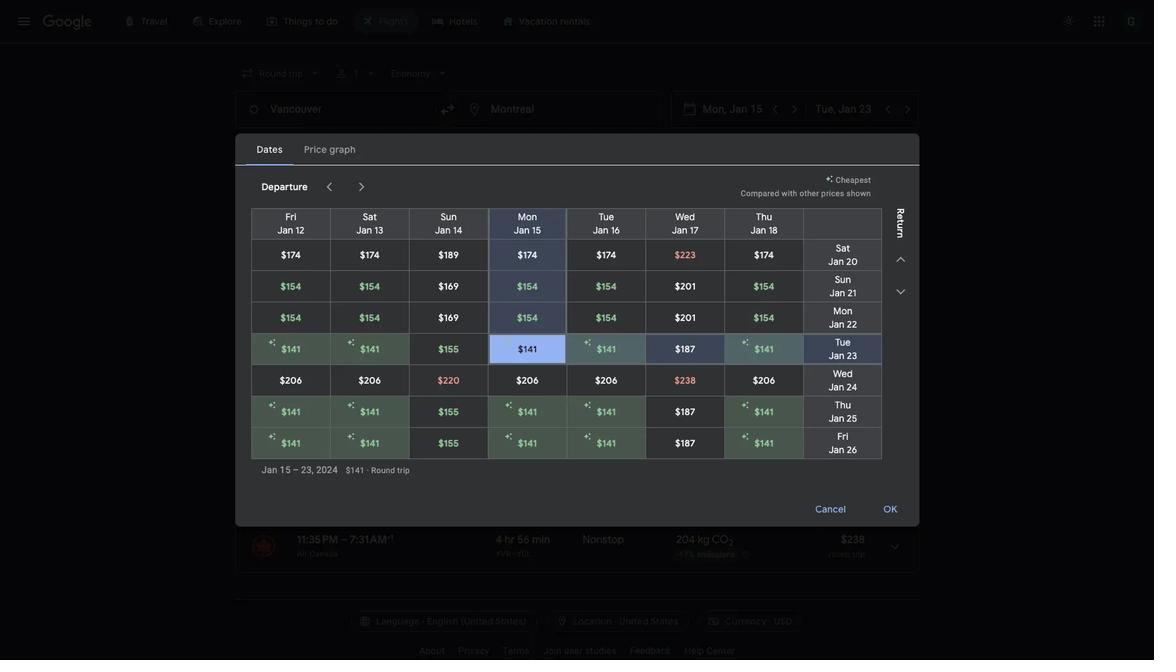 Task type: vqa. For each thing, say whether or not it's contained in the screenshot.


Task type: describe. For each thing, give the bounding box(es) containing it.
language
[[376, 616, 420, 628]]

Departure text field
[[703, 92, 764, 128]]

sat for 20
[[836, 243, 850, 255]]

main content containing best departing flights
[[235, 188, 919, 584]]

$174 for second $174 button from the left
[[360, 249, 379, 261]]

total duration 4 hr 49 min. element
[[496, 434, 583, 449]]

238 us dollars text field for 252
[[841, 384, 865, 397]]

hr for 50
[[505, 287, 515, 301]]

emissions
[[692, 138, 736, 150]]

191
[[676, 287, 690, 301]]

– inside '11:30 am – 7:19 pm air canada'
[[342, 434, 349, 447]]

with
[[782, 189, 797, 198]]

nonstop flight. element for 4 hr 42 min
[[583, 384, 624, 399]]

round for 252
[[829, 400, 850, 410]]

$238 inside button
[[674, 375, 696, 387]]

yul for 50
[[517, 303, 531, 313]]

yvr for 4 hr 49 min
[[496, 450, 511, 459]]

9:05 am – 4:47 pm air canada
[[297, 384, 388, 409]]

air inside '11:30 am – 7:19 pm air canada'
[[297, 450, 308, 459]]

3 $155 from the top
[[438, 438, 459, 450]]

prices inside find the best price region
[[284, 195, 312, 207]]

jan inside sun jan 14
[[435, 225, 450, 237]]

238 US dollars text field
[[841, 534, 865, 547]]

2 fees from the left
[[685, 253, 701, 263]]

airlines button
[[557, 134, 621, 155]]

yvr for 4 hr 50 min
[[496, 303, 511, 313]]

5 $206 from the left
[[753, 375, 775, 387]]

english (united states)
[[427, 616, 526, 628]]

e
[[894, 214, 906, 220]]

yvr for 4 hr 56 min
[[496, 550, 511, 559]]

$238 for 204
[[841, 534, 865, 547]]

dates
[[488, 195, 513, 207]]

connecting airports
[[772, 138, 861, 150]]

49
[[517, 434, 530, 447]]

hr for 56
[[505, 534, 515, 547]]

fri jan 12
[[277, 211, 304, 237]]

grid
[[785, 194, 803, 206]]

$238 round trip for 225
[[829, 434, 865, 460]]

avg emissions
[[676, 400, 731, 409]]

studies
[[585, 646, 616, 657]]

thu inside sat jan 20 sun jan 21 mon jan 22 tue jan 23 wed jan 24 thu jan 25 fri jan 26
[[835, 400, 851, 412]]

2 $187 from the top
[[675, 406, 695, 418]]

united states
[[619, 616, 678, 628]]

$174 for third $174 button from the left
[[517, 249, 537, 261]]

2 horizontal spatial 1
[[556, 253, 561, 263]]

charges
[[620, 253, 650, 263]]

round for 225
[[829, 450, 850, 460]]

2 $206 button from the left
[[330, 366, 409, 396]]

$238 round trip for 252
[[829, 384, 865, 410]]

sun jan 14
[[435, 211, 462, 237]]

1 $206 button from the left
[[252, 366, 330, 396]]

22
[[847, 319, 857, 331]]

air inside '9:05 am – 4:47 pm air canada'
[[297, 400, 308, 409]]

prices
[[408, 253, 431, 263]]

thu inside thu jan 18
[[756, 211, 772, 223]]

3 $187 button from the top
[[646, 428, 724, 459]]

nonstop button
[[330, 134, 398, 155]]

9:05 am
[[297, 384, 337, 397]]

- for 191
[[677, 304, 679, 314]]

canada for 9:05 am
[[310, 400, 338, 409]]

include
[[434, 253, 461, 263]]

best
[[235, 233, 263, 249]]

0 vertical spatial +
[[518, 253, 523, 263]]

5 $174 button from the left
[[725, 240, 803, 271]]

flights for best departing flights
[[330, 233, 369, 249]]

best departing flights
[[235, 233, 369, 249]]

to
[[425, 138, 434, 150]]

yul for 49
[[517, 450, 531, 459]]

kg for 191
[[693, 287, 705, 301]]

1 round from the top
[[829, 304, 850, 313]]

by:
[[884, 251, 898, 263]]

terms
[[503, 646, 530, 657]]

shown
[[846, 189, 871, 198]]

$220 button
[[409, 366, 487, 396]]

252
[[676, 384, 694, 397]]

all
[[260, 138, 271, 150]]

lynx
[[297, 303, 314, 313]]

Return text field
[[816, 92, 877, 128]]

clear times image
[[524, 128, 556, 160]]

all filters (3) button
[[235, 134, 324, 155]]

2 round trip from the top
[[829, 500, 865, 510]]

$174 for first $174 button from the right
[[754, 249, 774, 261]]

2 $201 button from the top
[[646, 303, 724, 333]]

hr for 49
[[505, 434, 515, 447]]

trip up 25
[[852, 400, 865, 410]]

2 $155 from the top
[[438, 406, 459, 418]]

50
[[517, 287, 530, 301]]

states)
[[495, 616, 526, 628]]

sat jan 13
[[356, 211, 383, 237]]

air canada
[[297, 550, 338, 559]]

connecting airports button
[[764, 134, 884, 155]]

2 $206 from the left
[[358, 375, 381, 387]]

trip down $141 text box
[[852, 304, 865, 313]]

r
[[894, 208, 906, 214]]

204 kg co 2
[[676, 534, 733, 549]]

on
[[290, 253, 299, 263]]

nonstop flight. element for 4 hr 50 min
[[583, 287, 624, 303]]

help center
[[684, 646, 735, 657]]

8%
[[679, 451, 690, 460]]

4 $174 button from the left
[[567, 240, 645, 271]]

8:20 am
[[353, 287, 393, 301]]

20
[[846, 256, 857, 268]]

mon jan 15
[[514, 211, 541, 237]]

learn more about tracked prices image
[[315, 195, 327, 207]]

jan inside find the best price region
[[335, 195, 351, 207]]

optional
[[587, 253, 618, 263]]

other departing flights
[[235, 347, 378, 364]]

4 hr 49 min yvr – yul
[[496, 434, 550, 459]]

leaves vancouver international airport at 11:35 pm on monday, january 15 and arrives at montréal-pierre elliott trudeau international airport at 7:31 am on tuesday, january 16. element
[[297, 533, 393, 547]]

duration
[[898, 138, 936, 150]]

$223 button
[[646, 240, 724, 271]]

yvr for 4 hr 42 min
[[496, 400, 511, 409]]

23
[[846, 350, 857, 362]]

1 $169 button from the top
[[409, 271, 487, 302]]

1 $201 button from the top
[[646, 271, 724, 302]]

up
[[411, 138, 423, 150]]

17
[[690, 225, 698, 237]]

none search field containing all filters (3)
[[235, 61, 959, 177]]

times
[[502, 138, 529, 150]]

min for 4 hr 56 min
[[532, 534, 550, 547]]

204
[[676, 534, 695, 547]]

nonstop for 4 hr 49 min
[[583, 434, 624, 447]]

air down the departure time: 12:30 am. text box
[[316, 303, 326, 313]]

11:30 am – 7:19 pm air canada
[[297, 434, 388, 459]]

graph
[[880, 194, 906, 206]]

passenger assistance button
[[745, 253, 827, 263]]

-22% emissions
[[677, 304, 735, 314]]

compared
[[741, 189, 779, 198]]

sort by:
[[863, 251, 898, 263]]

sort
[[863, 251, 882, 263]]

jan inside tue jan 16
[[592, 225, 608, 237]]

compared with other prices shown
[[741, 189, 871, 198]]

21
[[847, 287, 856, 299]]

– inside 4 hr 49 min yvr – yul
[[511, 450, 517, 459]]

Departure time: 12:30 AM. text field
[[297, 287, 341, 301]]

1 inside "11:35 pm – 7:31 am + 1"
[[391, 533, 393, 542]]

track prices
[[258, 195, 312, 207]]

1 $155 from the top
[[438, 343, 459, 355]]

total duration 4 hr 50 min. element
[[496, 287, 583, 303]]

may
[[703, 253, 719, 263]]

wed inside sat jan 20 sun jan 21 mon jan 22 tue jan 23 wed jan 24 thu jan 25 fri jan 26
[[833, 368, 852, 380]]

5 $206 button from the left
[[725, 366, 803, 396]]

find the best price region
[[235, 188, 919, 223]]

jan inside sat jan 13
[[356, 225, 372, 237]]

1 $169 from the top
[[438, 281, 459, 293]]

4 round from the top
[[829, 500, 850, 510]]

(3)
[[302, 138, 314, 150]]

kg for 204
[[698, 534, 710, 547]]

– inside 4 hr 42 min yvr – yul
[[511, 400, 517, 409]]

join user studies link
[[536, 641, 623, 661]]

1 $187 from the top
[[675, 343, 695, 355]]

ranked
[[235, 253, 263, 263]]

4 for 4 hr 56 min
[[496, 534, 502, 547]]

kg for 252
[[696, 384, 708, 397]]

24
[[846, 382, 857, 394]]

3 $155 button from the top
[[409, 428, 487, 459]]

2 $187 button from the top
[[646, 397, 724, 428]]

sat for 13
[[362, 211, 377, 223]]

$1,300
[[437, 138, 466, 150]]

cheapest
[[836, 176, 871, 185]]

2 $169 button from the top
[[409, 303, 487, 333]]

yul for 42
[[517, 400, 531, 409]]

$201 for first $201 button from the bottom
[[675, 312, 695, 324]]

taxes
[[496, 253, 516, 263]]

238 us dollars text field for 225
[[841, 434, 865, 447]]

any dates
[[468, 195, 513, 207]]

co for 252
[[710, 384, 727, 397]]

departing for best
[[266, 233, 327, 249]]

scroll up image
[[892, 252, 908, 268]]

emissions down 252 kg co 2
[[692, 400, 731, 409]]

trip down 238 us dollars text box
[[852, 551, 865, 560]]

1 $174 button from the left
[[252, 240, 330, 271]]

track
[[258, 195, 282, 207]]

min for 4 hr 50 min
[[533, 287, 551, 301]]

hr for 42
[[505, 384, 515, 397]]



Task type: locate. For each thing, give the bounding box(es) containing it.
2024 inside find the best price region
[[387, 195, 410, 207]]

– inside 4 hr 50 min yvr – yul
[[511, 303, 517, 313]]

min inside 4 hr 49 min yvr – yul
[[532, 434, 550, 447]]

about link
[[413, 641, 452, 661]]

departing
[[266, 233, 327, 249], [275, 347, 336, 364]]

4 left 56
[[496, 534, 502, 547]]

adult.
[[563, 253, 584, 263]]

$238 up avg
[[674, 375, 696, 387]]

$201 button up 22%
[[646, 271, 724, 302]]

1 $174 from the left
[[281, 249, 301, 261]]

- for 225
[[677, 451, 679, 460]]

air down departure time: 11:35 pm. text field
[[297, 550, 308, 559]]

trip right cancel
[[852, 500, 865, 510]]

nonstop flight. element for 4 hr 49 min
[[583, 434, 624, 449]]

1 yul from the top
[[517, 303, 531, 313]]

3 round from the top
[[829, 450, 850, 460]]

co for 225
[[710, 434, 727, 447]]

1 horizontal spatial sun
[[835, 274, 851, 286]]

min right 56
[[532, 534, 550, 547]]

1 vertical spatial sun
[[835, 274, 851, 286]]

tue inside tue jan 16
[[598, 211, 614, 223]]

hr left 49
[[505, 434, 515, 447]]

2 238 us dollars text field from the top
[[841, 434, 865, 447]]

jan 15 – 23, 2024 down the departure time: 11:30 am. text field
[[262, 465, 338, 476]]

$174
[[281, 249, 301, 261], [360, 249, 379, 261], [517, 249, 537, 261], [596, 249, 616, 261], [754, 249, 774, 261]]

1 vertical spatial wed
[[833, 368, 852, 380]]

2 up avg emissions
[[727, 388, 732, 399]]

2 $238 round trip from the top
[[829, 434, 865, 460]]

yul down 56
[[517, 550, 531, 559]]

nonstop inside popup button
[[338, 138, 375, 150]]

join user studies
[[543, 646, 616, 657]]

clear stops image
[[371, 128, 403, 160]]

4 inside 4 hr 49 min yvr – yul
[[496, 434, 502, 447]]

0 vertical spatial round trip
[[829, 304, 865, 313]]

cancel
[[816, 503, 846, 516]]

$187 button up 225
[[646, 397, 724, 428]]

1 horizontal spatial 15 – 23,
[[353, 195, 385, 207]]

about
[[419, 646, 445, 657]]

1 $155 button from the top
[[409, 334, 487, 365]]

3 $206 button from the left
[[488, 366, 566, 396]]

sat up 20
[[836, 243, 850, 255]]

round for 204
[[829, 551, 850, 560]]

7:19 pm
[[352, 434, 388, 447]]

departing for other
[[275, 347, 336, 364]]

total duration 4 hr 42 min. element
[[496, 384, 583, 399]]

3 nonstop flight. element from the top
[[583, 434, 624, 449]]

$238 down cancel button
[[841, 534, 865, 547]]

$174 down the 16
[[596, 249, 616, 261]]

1 round trip from the top
[[829, 304, 865, 313]]

7:31 am
[[350, 534, 387, 547]]

air
[[316, 303, 326, 313], [297, 400, 308, 409], [297, 450, 308, 459], [297, 550, 308, 559]]

2 vertical spatial -
[[677, 551, 679, 560]]

141 US dollars text field
[[346, 466, 365, 476]]

+ right taxes
[[518, 253, 523, 263]]

emissions down 204 kg co 2
[[697, 551, 735, 560]]

1 vertical spatial +
[[387, 533, 391, 542]]

0 vertical spatial $155 button
[[409, 334, 487, 365]]

1 horizontal spatial mon
[[833, 305, 852, 317]]

0 horizontal spatial 1
[[353, 68, 359, 79]]

sat inside sat jan 13
[[362, 211, 377, 223]]

sat up the 13
[[362, 211, 377, 223]]

kg for 225
[[696, 434, 708, 447]]

jan
[[335, 195, 351, 207], [277, 225, 293, 237], [356, 225, 372, 237], [435, 225, 450, 237], [514, 225, 529, 237], [592, 225, 608, 237], [671, 225, 687, 237], [750, 225, 766, 237], [828, 256, 844, 268], [829, 287, 845, 299], [829, 319, 844, 331], [828, 350, 844, 362], [828, 382, 844, 394], [828, 413, 844, 425], [828, 444, 844, 456], [262, 465, 277, 476]]

0 vertical spatial wed
[[675, 211, 695, 223]]

14
[[453, 225, 462, 237]]

1 hr from the top
[[505, 287, 515, 301]]

0 vertical spatial canada
[[310, 400, 338, 409]]

4 for 4 hr 42 min
[[496, 384, 502, 397]]

2 for 204
[[729, 538, 733, 549]]

round down "this price for this flight doesn't include overhead bin access. if you need a carry-on bag, use the bags filter to update prices." image
[[829, 304, 850, 313]]

nonstop for 4 hr 56 min
[[583, 534, 624, 547]]

1 vertical spatial fri
[[837, 431, 848, 443]]

Arrival time: 7:19 PM. text field
[[352, 434, 388, 447]]

0 horizontal spatial +
[[387, 533, 391, 542]]

$201 button down 191 on the right top of page
[[646, 303, 724, 333]]

1 vertical spatial 1
[[556, 253, 561, 263]]

– down total duration 4 hr 49 min. element
[[511, 450, 517, 459]]

tue up the 16
[[598, 211, 614, 223]]

trip
[[852, 304, 865, 313], [852, 400, 865, 410], [852, 450, 865, 460], [397, 466, 410, 476], [852, 500, 865, 510], [852, 551, 865, 560]]

0 vertical spatial flights
[[330, 233, 369, 249]]

1 vertical spatial departing
[[275, 347, 336, 364]]

round trip down 21
[[829, 304, 865, 313]]

bag
[[669, 253, 682, 263]]

1 vertical spatial $155 button
[[409, 397, 487, 428]]

1 238 us dollars text field from the top
[[841, 384, 865, 397]]

2 $174 from the left
[[360, 249, 379, 261]]

0 vertical spatial $169 button
[[409, 271, 487, 302]]

min for 4 hr 49 min
[[532, 434, 550, 447]]

+ inside "11:35 pm – 7:31 am + 1"
[[387, 533, 391, 542]]

11:30 am
[[297, 434, 340, 447]]

min right the 50
[[533, 287, 551, 301]]

0 horizontal spatial and
[[322, 253, 336, 263]]

sat inside sat jan 20 sun jan 21 mon jan 22 tue jan 23 wed jan 24 thu jan 25 fri jan 26
[[836, 243, 850, 255]]

r e t u r n
[[894, 208, 906, 239]]

– left 7:31 am at left bottom
[[341, 534, 347, 547]]

jan inside wed jan 17
[[671, 225, 687, 237]]

swap origin and destination. image
[[439, 102, 455, 118]]

1 vertical spatial -
[[677, 451, 679, 460]]

0 vertical spatial jan 15 – 23, 2024
[[335, 195, 410, 207]]

4
[[496, 287, 502, 301], [496, 384, 502, 397], [496, 434, 502, 447], [496, 534, 502, 547]]

price
[[855, 194, 878, 206]]

4 for 4 hr 50 min
[[496, 287, 502, 301]]

1 horizontal spatial 2024
[[387, 195, 410, 207]]

5 $174 from the left
[[754, 249, 774, 261]]

0 vertical spatial fri
[[285, 211, 296, 223]]

-
[[677, 304, 679, 314], [677, 451, 679, 460], [677, 551, 679, 560]]

co up -22% emissions
[[707, 287, 724, 301]]

hr inside 4 hr 50 min yvr – yul
[[505, 287, 515, 301]]

location
[[573, 616, 612, 628]]

main content
[[235, 188, 919, 584]]

0 vertical spatial $155
[[438, 343, 459, 355]]

1 vertical spatial $187 button
[[646, 397, 724, 428]]

canada down 9:05 am
[[310, 400, 338, 409]]

total duration 4 hr 56 min. element
[[496, 534, 583, 549]]

4 inside 4 hr 42 min yvr – yul
[[496, 384, 502, 397]]

yvr inside 4 hr 42 min yvr – yul
[[496, 400, 511, 409]]

$174 for first $174 button from left
[[281, 249, 301, 261]]

1 button
[[329, 61, 383, 86]]

co inside 225 kg co 2
[[710, 434, 727, 447]]

and right price
[[322, 253, 336, 263]]

scroll right image
[[353, 179, 369, 195]]

sun up 21
[[835, 274, 851, 286]]

3 $174 from the left
[[517, 249, 537, 261]]

nonstop flight. element
[[583, 287, 624, 303], [583, 384, 624, 399], [583, 434, 624, 449], [583, 534, 624, 549]]

sun up 14
[[440, 211, 456, 223]]

+
[[518, 253, 523, 263], [387, 533, 391, 542]]

·
[[367, 466, 369, 476]]

3 canada from the top
[[310, 550, 338, 559]]

238 us dollars text field up 25
[[841, 384, 865, 397]]

0 horizontal spatial tue
[[598, 211, 614, 223]]

2 - from the top
[[677, 451, 679, 460]]

4 left 42 at the left of the page
[[496, 384, 502, 397]]

– inside "11:35 pm – 7:31 am + 1"
[[341, 534, 347, 547]]

0 vertical spatial -
[[677, 304, 679, 314]]

trip right the round
[[397, 466, 410, 476]]

1 vertical spatial thu
[[835, 400, 851, 412]]

5 round from the top
[[829, 551, 850, 560]]

fees right 'bag'
[[685, 253, 701, 263]]

any
[[468, 195, 485, 207]]

1 horizontal spatial +
[[518, 253, 523, 263]]

jan inside thu jan 18
[[750, 225, 766, 237]]

other
[[235, 347, 272, 364]]

$187 button up '$238' button
[[646, 335, 724, 364]]

0 horizontal spatial fees
[[525, 253, 541, 263]]

225 kg co 2
[[676, 434, 732, 449]]

fri up 26 at the bottom of page
[[837, 431, 848, 443]]

0 vertical spatial tue
[[598, 211, 614, 223]]

based
[[265, 253, 288, 263]]

mon up "15"
[[518, 211, 537, 223]]

canada inside '9:05 am – 4:47 pm air canada'
[[310, 400, 338, 409]]

yul inside 4 hr 49 min yvr – yul
[[517, 450, 531, 459]]

min for 4 hr 42 min
[[532, 384, 550, 397]]

jan inside fri jan 12
[[277, 225, 293, 237]]

2024 right scroll right image
[[387, 195, 410, 207]]

3 $206 from the left
[[516, 375, 538, 387]]

0 vertical spatial sat
[[362, 211, 377, 223]]

$174 left price
[[281, 249, 301, 261]]

departing up 9:05 am
[[275, 347, 336, 364]]

leaves vancouver international airport at 12:30 am on monday, january 15 and arrives at montréal-pierre elliott trudeau international airport at 8:20 am on monday, january 15. element
[[297, 287, 393, 301]]

round down 25
[[829, 450, 850, 460]]

bag fees button
[[669, 253, 701, 263]]

1 and from the left
[[322, 253, 336, 263]]

2 $174 button from the left
[[330, 240, 409, 271]]

2 $201 from the top
[[675, 312, 695, 324]]

yul inside 4 hr 50 min yvr – yul
[[517, 303, 531, 313]]

flights for other departing flights
[[339, 347, 378, 364]]

1 vertical spatial sat
[[836, 243, 850, 255]]

4 4 from the top
[[496, 534, 502, 547]]

help center link
[[678, 641, 741, 661]]

4 yvr from the top
[[496, 550, 511, 559]]

center
[[707, 646, 735, 657]]

date grid
[[762, 194, 803, 206]]

3 $174 button from the left
[[489, 240, 565, 271]]

0 vertical spatial sun
[[440, 211, 456, 223]]

0 vertical spatial $169
[[438, 281, 459, 293]]

kg inside 204 kg co 2
[[698, 534, 710, 547]]

co inside 252 kg co 2
[[710, 384, 727, 397]]

yul down the 50
[[517, 303, 531, 313]]

2 hr from the top
[[505, 384, 515, 397]]

kg inside 252 kg co 2
[[696, 384, 708, 397]]

yul for 56
[[517, 550, 531, 559]]

1 vertical spatial jan 15 – 23, 2024
[[262, 465, 338, 476]]

mon up 22
[[833, 305, 852, 317]]

2 yvr from the top
[[496, 400, 511, 409]]

0 horizontal spatial sun
[[440, 211, 456, 223]]

min right 42 at the left of the page
[[532, 384, 550, 397]]

3 $238 round trip from the top
[[829, 534, 865, 560]]

+ down the round
[[387, 533, 391, 542]]

min inside 4 hr 42 min yvr – yul
[[532, 384, 550, 397]]

0 vertical spatial 238 us dollars text field
[[841, 384, 865, 397]]

Arrival time: 7:31 AM on  Tuesday, January 16. text field
[[350, 533, 393, 547]]

feedback
[[630, 646, 671, 657]]

1 vertical spatial $187
[[675, 406, 695, 418]]

2 vertical spatial $187
[[675, 438, 695, 450]]

0 horizontal spatial 15 – 23,
[[280, 465, 314, 476]]

kg right 191 on the right top of page
[[693, 287, 705, 301]]

2 for 252
[[727, 388, 732, 399]]

$141
[[844, 287, 865, 301], [281, 343, 300, 355], [360, 343, 379, 355], [518, 343, 537, 355], [597, 343, 616, 355], [754, 343, 773, 355], [281, 406, 300, 418], [360, 406, 379, 418], [518, 406, 537, 418], [597, 406, 616, 418], [754, 406, 773, 418], [281, 438, 300, 450], [360, 438, 379, 450], [518, 438, 537, 450], [597, 438, 616, 450], [754, 438, 773, 450], [346, 466, 365, 476]]

3 $187 from the top
[[675, 438, 695, 450]]

wed inside wed jan 17
[[675, 211, 695, 223]]

avg
[[676, 400, 690, 409]]

2 vertical spatial 1
[[391, 533, 393, 542]]

times button
[[494, 134, 551, 155]]

1 horizontal spatial and
[[652, 253, 666, 263]]

yvr inside 4 hr 49 min yvr – yul
[[496, 450, 511, 459]]

$187 up 8%
[[675, 438, 695, 450]]

2 and from the left
[[652, 253, 666, 263]]

$201 down 191 on the right top of page
[[675, 312, 695, 324]]

Arrival time: 4:47 PM. text field
[[349, 384, 388, 397]]

None search field
[[235, 61, 959, 177]]

0 horizontal spatial thu
[[756, 211, 772, 223]]

1 $238 round trip from the top
[[829, 384, 865, 410]]

thu up 18
[[756, 211, 772, 223]]

prices down departure
[[284, 195, 312, 207]]

4 left 49
[[496, 434, 502, 447]]

2 vertical spatial $155 button
[[409, 428, 487, 459]]

1 4 from the top
[[496, 287, 502, 301]]

yul down 49
[[517, 450, 531, 459]]

wed up 17
[[675, 211, 695, 223]]

1 $201 from the top
[[675, 281, 695, 293]]

1 vertical spatial mon
[[833, 305, 852, 317]]

$174 down the 13
[[360, 249, 379, 261]]

emissions for 204
[[697, 551, 735, 560]]

yvr inside 4 hr 50 min yvr – yul
[[496, 303, 511, 313]]

12
[[295, 225, 304, 237]]

0 vertical spatial $187
[[675, 343, 695, 355]]

min inside 4 hr 56 min yvr – yul
[[532, 534, 550, 547]]

jan inside the mon jan 15
[[514, 225, 529, 237]]

18
[[768, 225, 777, 237]]

flights up convenience
[[330, 233, 369, 249]]

4 left the 50
[[496, 287, 502, 301]]

hr left the 50
[[505, 287, 515, 301]]

1 fees from the left
[[525, 253, 541, 263]]

0 vertical spatial $201 button
[[646, 271, 724, 302]]

3 yul from the top
[[517, 450, 531, 459]]

4 inside 4 hr 50 min yvr – yul
[[496, 287, 502, 301]]

0 horizontal spatial 2024
[[316, 465, 338, 476]]

0 vertical spatial $238 round trip
[[829, 384, 865, 410]]

sun inside sat jan 20 sun jan 21 mon jan 22 tue jan 23 wed jan 24 thu jan 25 fri jan 26
[[835, 274, 851, 286]]

all filters (3)
[[260, 138, 314, 150]]

1 canada from the top
[[310, 400, 338, 409]]

round up 238 us dollars text box
[[829, 500, 850, 510]]

0 vertical spatial mon
[[518, 211, 537, 223]]

emissions
[[697, 304, 735, 314], [692, 400, 731, 409], [692, 451, 731, 460], [697, 551, 735, 560]]

$201
[[675, 281, 695, 293], [675, 312, 695, 324]]

departing up on
[[266, 233, 327, 249]]

2 vertical spatial $187 button
[[646, 428, 724, 459]]

1 inside popup button
[[353, 68, 359, 79]]

1 vertical spatial flights
[[339, 347, 378, 364]]

Departure time: 9:05 AM. text field
[[297, 384, 337, 397]]

yul down 42 at the left of the page
[[517, 400, 531, 409]]

yul inside 4 hr 56 min yvr – yul
[[517, 550, 531, 559]]

4 $206 from the left
[[595, 375, 617, 387]]

0 horizontal spatial prices
[[284, 195, 312, 207]]

2 up -17% emissions at the right bottom of the page
[[729, 538, 733, 549]]

Departure time: 11:30 AM. text field
[[297, 434, 340, 447]]

2 inside 204 kg co 2
[[729, 538, 733, 549]]

yvr inside 4 hr 56 min yvr – yul
[[496, 550, 511, 559]]

this price for this flight doesn't include overhead bin access. if you need a carry-on bag, use the bags filter to update prices. image
[[828, 286, 844, 302]]

15 – 23, inside find the best price region
[[353, 195, 385, 207]]

15 – 23, down the departure time: 11:30 am. text field
[[280, 465, 314, 476]]

air down 9:05 am
[[297, 400, 308, 409]]

$238 round trip down 25
[[829, 434, 865, 460]]

12:30 am
[[297, 287, 341, 301]]

1 vertical spatial $169
[[438, 312, 459, 324]]

11:35 pm
[[297, 534, 338, 547]]

1 horizontal spatial 1
[[391, 533, 393, 542]]

2 yul from the top
[[517, 400, 531, 409]]

252 kg co 2
[[676, 384, 732, 399]]

kg inside 225 kg co 2
[[696, 434, 708, 447]]

0 vertical spatial $201
[[675, 281, 695, 293]]

fri
[[285, 211, 296, 223], [837, 431, 848, 443]]

states
[[650, 616, 678, 628]]

yvr down total duration 4 hr 56 min. element
[[496, 550, 511, 559]]

$238 round trip up 25
[[829, 384, 865, 410]]

air down the departure time: 11:30 am. text field
[[297, 450, 308, 459]]

yvr down total duration 4 hr 49 min. element
[[496, 450, 511, 459]]

Departure time: 11:35 PM. text field
[[297, 534, 338, 547]]

duration button
[[890, 134, 959, 155]]

$201 for first $201 button from the top
[[675, 281, 695, 293]]

4 hr from the top
[[505, 534, 515, 547]]

1 nonstop flight. element from the top
[[583, 287, 624, 303]]

0 vertical spatial $187 button
[[646, 335, 724, 364]]

15
[[532, 225, 541, 237]]

canada down the departure time: 11:30 am. text field
[[310, 450, 338, 459]]

141 US dollars text field
[[844, 287, 865, 301]]

$238 round trip for 204
[[829, 534, 865, 560]]

co inside 191 kg co 2
[[707, 287, 724, 301]]

hr inside 4 hr 49 min yvr – yul
[[505, 434, 515, 447]]

nonstop for 4 hr 42 min
[[583, 384, 624, 397]]

nonstop for 4 hr 50 min
[[583, 287, 624, 301]]

emissions for 191
[[697, 304, 735, 314]]

fri up 12
[[285, 211, 296, 223]]

4 $206 button from the left
[[567, 366, 645, 396]]

1 horizontal spatial fees
[[685, 253, 701, 263]]

- down 191 on the right top of page
[[677, 304, 679, 314]]

2 vertical spatial canada
[[310, 550, 338, 559]]

238 us dollars text field down 25
[[841, 434, 865, 447]]

kg up avg emissions
[[696, 384, 708, 397]]

yul inside 4 hr 42 min yvr – yul
[[517, 400, 531, 409]]

2 for 191
[[724, 291, 729, 303]]

1 horizontal spatial fri
[[837, 431, 848, 443]]

3 4 from the top
[[496, 434, 502, 447]]

1
[[353, 68, 359, 79], [556, 253, 561, 263], [391, 533, 393, 542]]

– inside '9:05 am – 4:47 pm air canada'
[[340, 384, 347, 397]]

- for 204
[[677, 551, 679, 560]]

$223
[[674, 249, 696, 261]]

$141 · round trip
[[346, 466, 410, 476]]

2 round from the top
[[829, 400, 850, 410]]

1 horizontal spatial tue
[[835, 337, 850, 349]]

kg up -17% emissions at the right bottom of the page
[[698, 534, 710, 547]]

3 hr from the top
[[505, 434, 515, 447]]

hr left 56
[[505, 534, 515, 547]]

2 $155 button from the top
[[409, 397, 487, 428]]

1 horizontal spatial wed
[[833, 368, 852, 380]]

apply.
[[721, 253, 743, 263]]

tue up "23" on the right bottom of page
[[835, 337, 850, 349]]

2 up -8% emissions
[[727, 438, 732, 449]]

ok
[[884, 503, 898, 516]]

canada inside '11:30 am – 7:19 pm air canada'
[[310, 450, 338, 459]]

cancel button
[[799, 493, 862, 526]]

1 vertical spatial $201 button
[[646, 303, 724, 333]]

wed up 24 at the right
[[833, 368, 852, 380]]

hr inside 4 hr 56 min yvr – yul
[[505, 534, 515, 547]]

1 vertical spatial $155
[[438, 406, 459, 418]]

3 yvr from the top
[[496, 450, 511, 459]]

1 vertical spatial tue
[[835, 337, 850, 349]]

co inside 204 kg co 2
[[712, 534, 729, 547]]

min inside 4 hr 50 min yvr – yul
[[533, 287, 551, 301]]

Arrival time: 8:20 AM. text field
[[353, 287, 393, 301]]

1 vertical spatial 15 – 23,
[[280, 465, 314, 476]]

mon inside sat jan 20 sun jan 21 mon jan 22 tue jan 23 wed jan 24 thu jan 25 fri jan 26
[[833, 305, 852, 317]]

and
[[322, 253, 336, 263], [652, 253, 666, 263]]

kg inside 191 kg co 2
[[693, 287, 705, 301]]

1 horizontal spatial sat
[[836, 243, 850, 255]]

1 vertical spatial $238 round trip
[[829, 434, 865, 460]]

$187 up '$238' button
[[675, 343, 695, 355]]

thu jan 18
[[750, 211, 777, 237]]

tue inside sat jan 20 sun jan 21 mon jan 22 tue jan 23 wed jan 24 thu jan 25 fri jan 26
[[835, 337, 850, 349]]

emissions for 225
[[692, 451, 731, 460]]

clear price image
[[462, 128, 494, 160]]

1 - from the top
[[677, 304, 679, 314]]

fri inside fri jan 12
[[285, 211, 296, 223]]

sun inside sun jan 14
[[440, 211, 456, 223]]

leaves vancouver international airport at 11:30 am on monday, january 15 and arrives at montréal-pierre elliott trudeau international airport at 7:19 pm on monday, january 15. element
[[297, 434, 388, 447]]

co for 204
[[712, 534, 729, 547]]

$187 button down avg
[[646, 428, 724, 459]]

airports
[[826, 138, 861, 150]]

hr inside 4 hr 42 min yvr – yul
[[505, 384, 515, 397]]

2 for 225
[[727, 438, 732, 449]]

0 vertical spatial 15 – 23,
[[353, 195, 385, 207]]

yul
[[517, 303, 531, 313], [517, 400, 531, 409], [517, 450, 531, 459], [517, 550, 531, 559]]

yvr down the total duration 4 hr 50 min. element
[[496, 303, 511, 313]]

trip down 25
[[852, 450, 865, 460]]

0 horizontal spatial sat
[[362, 211, 377, 223]]

1 horizontal spatial thu
[[835, 400, 851, 412]]

round down 238 us dollars text box
[[829, 551, 850, 560]]

$238 round trip down cancel button
[[829, 534, 865, 560]]

ranked based on price and convenience
[[235, 253, 385, 263]]

t
[[894, 220, 906, 224]]

join
[[543, 646, 562, 657]]

2 inside 191 kg co 2
[[724, 291, 729, 303]]

and left 'bag'
[[652, 253, 666, 263]]

$141 button
[[252, 334, 330, 365], [330, 334, 409, 365], [489, 335, 565, 364], [567, 335, 645, 364], [725, 335, 803, 364], [252, 397, 330, 428], [330, 397, 409, 428], [488, 397, 566, 428], [567, 397, 645, 428], [725, 397, 803, 428], [252, 428, 330, 459], [330, 428, 409, 459], [488, 428, 566, 459], [567, 428, 645, 459], [725, 428, 803, 459]]

1 yvr from the top
[[496, 303, 511, 313]]

0 vertical spatial thu
[[756, 211, 772, 223]]

238 US dollars text field
[[841, 384, 865, 397], [841, 434, 865, 447]]

airlines
[[565, 138, 598, 150]]

kg up -8% emissions
[[696, 434, 708, 447]]

1 $206 from the left
[[279, 375, 302, 387]]

co up -8% emissions
[[710, 434, 727, 447]]

2024 left $141 text field
[[316, 465, 338, 476]]

emissions down 191 kg co 2
[[697, 304, 735, 314]]

2 inside 252 kg co 2
[[727, 388, 732, 399]]

1 vertical spatial canada
[[310, 450, 338, 459]]

0 horizontal spatial mon
[[518, 211, 537, 223]]

$238
[[674, 375, 696, 387], [841, 384, 865, 397], [841, 434, 865, 447], [841, 534, 865, 547]]

0 vertical spatial 2024
[[387, 195, 410, 207]]

2 4 from the top
[[496, 384, 502, 397]]

4 hr 50 min yvr – yul
[[496, 287, 551, 313]]

1 vertical spatial $201
[[675, 312, 695, 324]]

nonstop flight. element for 4 hr 56 min
[[583, 534, 624, 549]]

scroll left image
[[321, 179, 337, 195]]

3 - from the top
[[677, 551, 679, 560]]

4 yul from the top
[[517, 550, 531, 559]]

1 vertical spatial 238 us dollars text field
[[841, 434, 865, 447]]

help
[[684, 646, 704, 657]]

2 vertical spatial $155
[[438, 438, 459, 450]]

$174 for fourth $174 button from left
[[596, 249, 616, 261]]

4 for 4 hr 49 min
[[496, 434, 502, 447]]

wed
[[675, 211, 695, 223], [833, 368, 852, 380]]

4 inside 4 hr 56 min yvr – yul
[[496, 534, 502, 547]]

co for 191
[[707, 287, 724, 301]]

0 horizontal spatial wed
[[675, 211, 695, 223]]

2 inside 225 kg co 2
[[727, 438, 732, 449]]

kg
[[693, 287, 705, 301], [696, 384, 708, 397], [696, 434, 708, 447], [698, 534, 710, 547]]

4 $174 from the left
[[596, 249, 616, 261]]

$174 button
[[252, 240, 330, 271], [330, 240, 409, 271], [489, 240, 565, 271], [567, 240, 645, 271], [725, 240, 803, 271]]

$174 down 18
[[754, 249, 774, 261]]

wed jan 17
[[671, 211, 698, 237]]

4 hr 42 min yvr – yul
[[496, 384, 550, 409]]

– inside 4 hr 56 min yvr – yul
[[511, 550, 517, 559]]

canada for 11:30 am
[[310, 450, 338, 459]]

ok button
[[868, 493, 914, 526]]

1 vertical spatial 2024
[[316, 465, 338, 476]]

2 $169 from the top
[[438, 312, 459, 324]]

2 vertical spatial $238 round trip
[[829, 534, 865, 560]]

1 $187 button from the top
[[646, 335, 724, 364]]

– down total duration 4 hr 42 min. element at bottom
[[511, 400, 517, 409]]

0 vertical spatial 1
[[353, 68, 359, 79]]

1 horizontal spatial prices
[[821, 189, 844, 198]]

jan 15 – 23, 2024 inside find the best price region
[[335, 195, 410, 207]]

2 nonstop flight. element from the top
[[583, 384, 624, 399]]

0 horizontal spatial fri
[[285, 211, 296, 223]]

scroll down image
[[892, 284, 908, 300]]

emissions down 225 kg co 2
[[692, 451, 731, 460]]

$238 for 225
[[841, 434, 865, 447]]

4:47 pm
[[349, 384, 388, 397]]

fri inside sat jan 20 sun jan 21 mon jan 22 tue jan 23 wed jan 24 thu jan 25 fri jan 26
[[837, 431, 848, 443]]

jan 15 – 23, 2024 up sat jan 13
[[335, 195, 410, 207]]

2
[[724, 291, 729, 303], [727, 388, 732, 399], [727, 438, 732, 449], [729, 538, 733, 549]]

english
[[427, 616, 459, 628]]

$238 up 25
[[841, 384, 865, 397]]

2 up -22% emissions
[[724, 291, 729, 303]]

4 nonstop flight. element from the top
[[583, 534, 624, 549]]

- down 225
[[677, 451, 679, 460]]

leaves vancouver international airport at 9:05 am on monday, january 15 and arrives at montréal-pierre elliott trudeau international airport at 4:47 pm on monday, january 15. element
[[297, 384, 388, 397]]

mon inside the mon jan 15
[[518, 211, 537, 223]]

2 canada from the top
[[310, 450, 338, 459]]

other
[[800, 189, 819, 198]]

$238 for 252
[[841, 384, 865, 397]]

1 vertical spatial round trip
[[829, 500, 865, 510]]

(united
[[461, 616, 493, 628]]

prices right other
[[821, 189, 844, 198]]

– left 7:19 pm text box in the bottom of the page
[[342, 434, 349, 447]]

0 vertical spatial departing
[[266, 233, 327, 249]]

1 vertical spatial $169 button
[[409, 303, 487, 333]]



